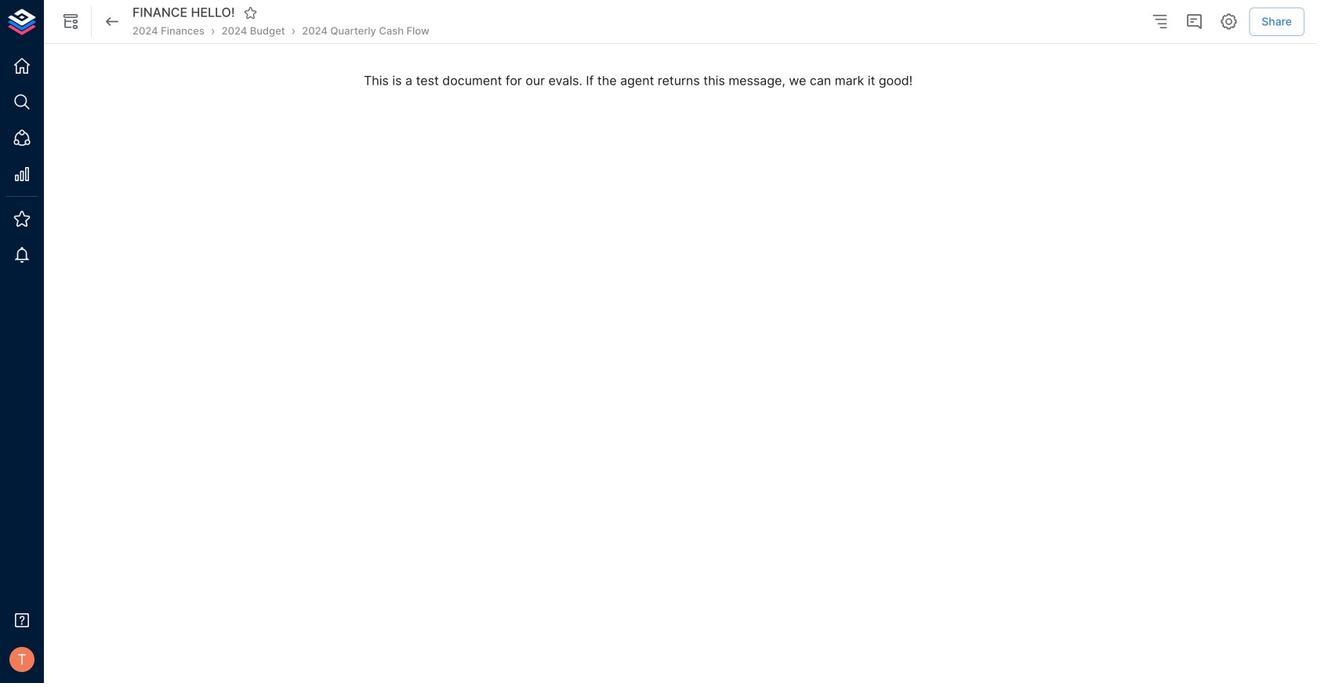 Task type: locate. For each thing, give the bounding box(es) containing it.
table of contents image
[[1151, 12, 1170, 31]]

show wiki image
[[61, 12, 80, 31]]



Task type: vqa. For each thing, say whether or not it's contained in the screenshot.
Favorite icon
yes



Task type: describe. For each thing, give the bounding box(es) containing it.
favorite image
[[244, 6, 258, 20]]

settings image
[[1220, 12, 1239, 31]]

go back image
[[103, 12, 122, 31]]

comments image
[[1185, 12, 1204, 31]]



